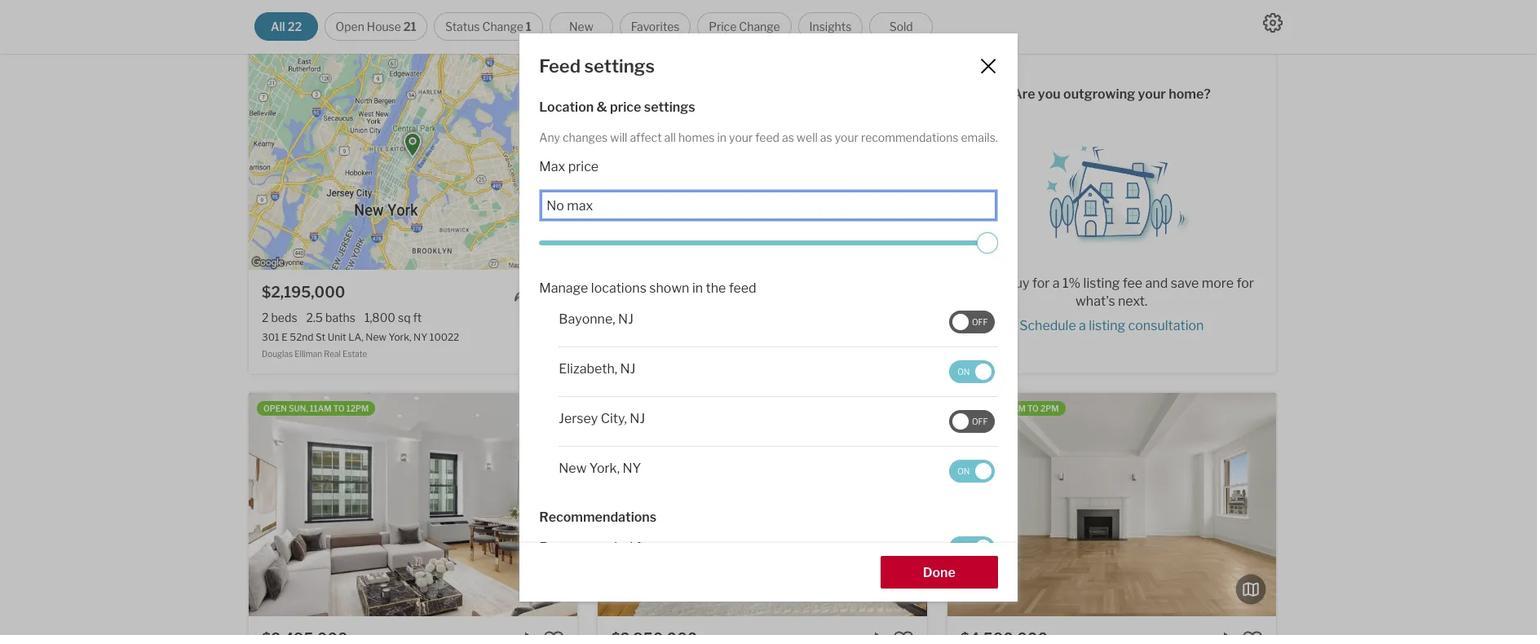 Task type: locate. For each thing, give the bounding box(es) containing it.
0 horizontal spatial you
[[656, 540, 678, 555]]

nj for elizabeth, nj
[[620, 361, 636, 377]]

elliman
[[295, 349, 322, 359]]

1 horizontal spatial 1pm
[[1009, 404, 1026, 414]]

1 beds from the left
[[271, 311, 297, 325]]

corcoran
[[611, 3, 647, 12]]

settings up "all"
[[644, 99, 696, 115]]

2 as from the left
[[820, 130, 833, 144]]

price down changes
[[568, 159, 599, 175]]

0 horizontal spatial 2 beds
[[262, 311, 297, 325]]

favorite button image for third photo of 291 7th ave #3, new york, ny 10001 from the right
[[893, 630, 914, 635]]

listing up what's
[[1084, 275, 1120, 291]]

0 vertical spatial &
[[597, 99, 607, 115]]

1 photo of 291 7th ave #3, new york, ny 10001 image from the left
[[270, 393, 598, 617]]

for right buy
[[1033, 275, 1050, 291]]

open for open sun, 1pm to 2pm
[[962, 404, 986, 414]]

change right price
[[739, 20, 780, 33]]

corcoran group
[[611, 3, 672, 12]]

in left the
[[692, 281, 703, 296]]

Price Change radio
[[698, 12, 792, 41]]

0 horizontal spatial 2
[[262, 311, 269, 325]]

listing
[[1084, 275, 1120, 291], [1089, 318, 1126, 333]]

new
[[569, 20, 594, 33], [366, 331, 387, 344], [559, 461, 587, 476]]

a left "1%" in the right top of the page
[[1053, 275, 1060, 291]]

york, up the recommendations
[[590, 461, 620, 476]]

to for 1pm
[[1028, 404, 1039, 414]]

2pm
[[659, 404, 678, 414], [1041, 404, 1059, 414]]

photo of 350 e 62nd st unit 3-b, new york, ny 10065 image
[[270, 47, 598, 270], [598, 47, 927, 270], [927, 47, 1256, 270]]

photo of 20 pine st ph 42, new york, ny 10005 image
[[0, 393, 249, 617], [249, 393, 578, 617], [578, 393, 906, 617]]

favorites
[[631, 20, 680, 33]]

2 beds down locations
[[611, 311, 647, 325]]

sun,
[[638, 57, 658, 67], [289, 404, 308, 414], [638, 404, 658, 414], [988, 404, 1007, 414]]

0 horizontal spatial change
[[482, 20, 524, 33]]

2 down locations
[[611, 311, 618, 325]]

1 horizontal spatial beds
[[621, 311, 647, 325]]

save
[[1171, 275, 1199, 291]]

1 vertical spatial settings
[[644, 99, 696, 115]]

2.5
[[306, 311, 323, 325]]

1 horizontal spatial favorite button image
[[1242, 630, 1263, 635]]

1 photo of 60 gramercy park n unit 16a, new york, ny 10010 image from the left
[[619, 393, 948, 617]]

0 horizontal spatial favorite button image
[[543, 283, 565, 304]]

nj
[[618, 312, 634, 327], [620, 361, 636, 377], [630, 411, 645, 427]]

1
[[526, 20, 532, 33]]

e
[[282, 331, 288, 344]]

0 vertical spatial a
[[1053, 275, 1060, 291]]

a down what's
[[1079, 318, 1086, 333]]

sell & buy for a 1% listing fee and save more for what's next.
[[970, 275, 1254, 309]]

3pm
[[692, 404, 711, 414]]

in
[[717, 130, 727, 144], [692, 281, 703, 296]]

0 horizontal spatial a
[[1053, 275, 1060, 291]]

2 2pm from the left
[[1041, 404, 1059, 414]]

a
[[1053, 275, 1060, 291], [1079, 318, 1086, 333]]

status
[[445, 20, 480, 33]]

recommendations
[[539, 510, 657, 525]]

your left home?
[[1138, 86, 1166, 102]]

jersey
[[559, 411, 598, 427]]

la,
[[349, 331, 364, 344]]

are you outgrowing your home?
[[1013, 86, 1211, 102]]

1 photo of 350 e 62nd st unit 3-b, new york, ny 10065 image from the left
[[270, 47, 598, 270]]

0 horizontal spatial for
[[636, 540, 653, 555]]

1 photo of 20 pine st ph 42, new york, ny 10005 image from the left
[[0, 393, 249, 617]]

listing inside sell & buy for a 1% listing fee and save more for what's next.
[[1084, 275, 1120, 291]]

settings
[[585, 55, 655, 77], [644, 99, 696, 115]]

0 vertical spatial new
[[569, 20, 594, 33]]

photo of 291 7th ave #3, new york, ny 10001 image
[[270, 393, 598, 617], [598, 393, 927, 617], [927, 393, 1256, 617]]

change left 1
[[482, 20, 524, 33]]

home?
[[1169, 86, 1211, 102]]

1 vertical spatial price
[[568, 159, 599, 175]]

change
[[482, 20, 524, 33], [739, 20, 780, 33]]

feed left well
[[756, 130, 780, 144]]

as right well
[[820, 130, 833, 144]]

1 horizontal spatial &
[[995, 275, 1005, 291]]

your
[[1138, 86, 1166, 102], [729, 130, 753, 144], [835, 130, 859, 144]]

sun, for 1pm
[[988, 404, 1007, 414]]

price change
[[709, 20, 780, 33]]

york, inside "301 e 52nd st unit la, new york, ny 10022 douglas elliman real estate"
[[389, 331, 412, 344]]

0 vertical spatial ny
[[414, 331, 428, 344]]

your right homes
[[729, 130, 753, 144]]

1 horizontal spatial for
[[1033, 275, 1050, 291]]

2 favorite button image from the left
[[1242, 630, 1263, 635]]

1 horizontal spatial 2
[[611, 311, 618, 325]]

11:30am
[[659, 57, 694, 67]]

2 vertical spatial nj
[[630, 411, 645, 427]]

0 horizontal spatial as
[[782, 130, 794, 144]]

0 vertical spatial 1pm
[[709, 57, 726, 67]]

group
[[648, 3, 672, 12]]

1 horizontal spatial york,
[[590, 461, 620, 476]]

0 horizontal spatial 1pm
[[709, 57, 726, 67]]

brown harris stevens residential sales llc
[[262, 3, 427, 12]]

1 horizontal spatial in
[[717, 130, 727, 144]]

0 horizontal spatial york,
[[389, 331, 412, 344]]

to
[[696, 57, 707, 67], [333, 404, 345, 414], [679, 404, 691, 414], [1028, 404, 1039, 414]]

ny down 'ft'
[[414, 331, 428, 344]]

open
[[613, 57, 636, 67], [264, 404, 287, 414], [613, 404, 636, 414], [962, 404, 986, 414]]

settings up location & price settings
[[585, 55, 655, 77]]

llc
[[412, 3, 427, 12]]

0 horizontal spatial ny
[[414, 331, 428, 344]]

2 up 301 on the bottom
[[262, 311, 269, 325]]

& for sell
[[995, 275, 1005, 291]]

& for location
[[597, 99, 607, 115]]

for down the recommendations
[[636, 540, 653, 555]]

Status Change radio
[[434, 12, 543, 41]]

favorite button checkbox
[[893, 630, 914, 635]]

favorite button checkbox
[[543, 283, 565, 304], [543, 630, 565, 635], [1242, 630, 1263, 635]]

open
[[336, 20, 365, 33]]

0 horizontal spatial in
[[692, 281, 703, 296]]

0 vertical spatial listing
[[1084, 275, 1120, 291]]

you down the recommendations
[[656, 540, 678, 555]]

favorite button image up bayonne,
[[543, 283, 565, 304]]

nj down locations
[[618, 312, 634, 327]]

you right the are on the top of the page
[[1038, 86, 1061, 102]]

all 22
[[271, 20, 302, 33]]

for
[[1033, 275, 1050, 291], [1237, 275, 1254, 291], [636, 540, 653, 555]]

0 horizontal spatial price
[[568, 159, 599, 175]]

0 vertical spatial price
[[610, 99, 642, 115]]

open sun, 2pm to 3pm
[[613, 404, 711, 414]]

unit
[[328, 331, 346, 344]]

an image of a house image
[[1030, 133, 1194, 244]]

2 photo of 20 pine st ph 42, new york, ny 10005 image from the left
[[249, 393, 578, 617]]

change for price
[[739, 20, 780, 33]]

0 vertical spatial you
[[1038, 86, 1061, 102]]

for right more
[[1237, 275, 1254, 291]]

beds up e
[[271, 311, 297, 325]]

more
[[1202, 275, 1234, 291]]

New radio
[[550, 12, 613, 41]]

1 change from the left
[[482, 20, 524, 33]]

2 horizontal spatial your
[[1138, 86, 1166, 102]]

residential
[[346, 3, 388, 12]]

jersey city, nj
[[559, 411, 645, 427]]

beds down $895,000
[[621, 311, 647, 325]]

ny down city,
[[623, 461, 641, 476]]

as left well
[[782, 130, 794, 144]]

1 horizontal spatial 2pm
[[1041, 404, 1059, 414]]

1 vertical spatial favorite button image
[[893, 630, 914, 635]]

price
[[709, 20, 737, 33]]

1 vertical spatial listing
[[1089, 318, 1126, 333]]

york,
[[389, 331, 412, 344], [590, 461, 620, 476]]

york, down sq
[[389, 331, 412, 344]]

0 horizontal spatial your
[[729, 130, 753, 144]]

1 vertical spatial &
[[995, 275, 1005, 291]]

nj right the elizabeth,
[[620, 361, 636, 377]]

schedule a listing consultation
[[1020, 318, 1204, 333]]

0 vertical spatial york,
[[389, 331, 412, 344]]

1 vertical spatial new
[[366, 331, 387, 344]]

favorite button image for 12pm
[[543, 630, 565, 635]]

nj right city,
[[630, 411, 645, 427]]

new for new
[[569, 20, 594, 33]]

2 beds up e
[[262, 311, 297, 325]]

1 horizontal spatial price
[[610, 99, 642, 115]]

2.5 baths
[[306, 311, 356, 325]]

0 vertical spatial in
[[717, 130, 727, 144]]

0 horizontal spatial favorite button image
[[543, 630, 565, 635]]

feed right the
[[729, 281, 757, 296]]

0 horizontal spatial &
[[597, 99, 607, 115]]

change inside option
[[739, 20, 780, 33]]

favorite button image down done button
[[893, 630, 914, 635]]

1 vertical spatial nj
[[620, 361, 636, 377]]

& right sell
[[995, 275, 1005, 291]]

301 e 52nd st unit la, new york, ny 10022 image
[[249, 47, 578, 270]]

1 favorite button image from the left
[[543, 630, 565, 635]]

1,800
[[365, 311, 396, 325]]

homes
[[679, 130, 715, 144]]

change inside option
[[482, 20, 524, 33]]

to for 11:30am
[[696, 57, 707, 67]]

bayonne,
[[559, 312, 616, 327]]

recommendations
[[861, 130, 959, 144]]

1 horizontal spatial ny
[[623, 461, 641, 476]]

recommended
[[539, 540, 633, 555]]

2 beds from the left
[[621, 311, 647, 325]]

0 vertical spatial favorite button image
[[543, 283, 565, 304]]

11am
[[310, 404, 332, 414]]

1pm
[[709, 57, 726, 67], [1009, 404, 1026, 414]]

listing down what's
[[1089, 318, 1126, 333]]

max price
[[539, 159, 599, 175]]

1 vertical spatial you
[[656, 540, 678, 555]]

in right homes
[[717, 130, 727, 144]]

option group
[[255, 12, 933, 41]]

photo of 60 gramercy park n unit 16a, new york, ny 10010 image
[[619, 393, 948, 617], [948, 393, 1276, 617], [1276, 393, 1538, 617]]

1 vertical spatial ny
[[623, 461, 641, 476]]

ny
[[414, 331, 428, 344], [623, 461, 641, 476]]

new right la,
[[366, 331, 387, 344]]

1 horizontal spatial as
[[820, 130, 833, 144]]

elizabeth,
[[559, 361, 618, 377]]

2 change from the left
[[739, 20, 780, 33]]

1 horizontal spatial 2 beds
[[611, 311, 647, 325]]

0 horizontal spatial 2pm
[[659, 404, 678, 414]]

insights
[[810, 20, 852, 33]]

brown
[[262, 3, 287, 12]]

1 vertical spatial a
[[1079, 318, 1086, 333]]

harris
[[289, 3, 311, 12]]

sq
[[398, 311, 411, 325]]

1 horizontal spatial a
[[1079, 318, 1086, 333]]

12pm
[[346, 404, 369, 414]]

& up changes
[[597, 99, 607, 115]]

1 horizontal spatial favorite button image
[[893, 630, 914, 635]]

Favorites radio
[[620, 12, 691, 41]]

1 horizontal spatial change
[[739, 20, 780, 33]]

0 vertical spatial nj
[[618, 312, 634, 327]]

new up feed settings
[[569, 20, 594, 33]]

new inside option
[[569, 20, 594, 33]]

& inside sell & buy for a 1% listing fee and save more for what's next.
[[995, 275, 1005, 291]]

max
[[539, 159, 565, 175]]

Max price input text field
[[547, 198, 991, 214]]

0 horizontal spatial beds
[[271, 311, 297, 325]]

favorite button image
[[543, 630, 565, 635], [1242, 630, 1263, 635]]

price up 'will'
[[610, 99, 642, 115]]

real
[[324, 349, 341, 359]]

new down jersey at the bottom left of the page
[[559, 461, 587, 476]]

favorite button image
[[543, 283, 565, 304], [893, 630, 914, 635]]

2 horizontal spatial for
[[1237, 275, 1254, 291]]

your right well
[[835, 130, 859, 144]]

2 vertical spatial new
[[559, 461, 587, 476]]

all
[[271, 20, 285, 33]]



Task type: describe. For each thing, give the bounding box(es) containing it.
ny inside "301 e 52nd st unit la, new york, ny 10022 douglas elliman real estate"
[[414, 331, 428, 344]]

status change 1
[[445, 20, 532, 33]]

emails.
[[961, 130, 998, 144]]

sold
[[890, 20, 913, 33]]

301 e 52nd st unit la, new york, ny 10022 douglas elliman real estate
[[262, 331, 460, 359]]

nj for bayonne, nj
[[618, 312, 634, 327]]

schedule
[[1020, 318, 1077, 333]]

option group containing all
[[255, 12, 933, 41]]

1 as from the left
[[782, 130, 794, 144]]

any
[[539, 130, 560, 144]]

change for status
[[482, 20, 524, 33]]

well
[[797, 130, 818, 144]]

1,800 sq ft
[[365, 311, 422, 325]]

1 2 beds from the left
[[262, 311, 297, 325]]

changes
[[563, 130, 608, 144]]

favorite button image for 301 e 52nd st unit la, new york, ny 10022 image
[[543, 283, 565, 304]]

1 vertical spatial york,
[[590, 461, 620, 476]]

new inside "301 e 52nd st unit la, new york, ny 10022 douglas elliman real estate"
[[366, 331, 387, 344]]

buy
[[1008, 275, 1030, 291]]

any changes will affect all homes in your feed as well as your recommendations emails.
[[539, 130, 998, 144]]

sales
[[390, 3, 410, 12]]

a inside sell & buy for a 1% listing fee and save more for what's next.
[[1053, 275, 1060, 291]]

the
[[706, 281, 726, 296]]

stevens
[[313, 3, 344, 12]]

will
[[610, 130, 628, 144]]

fee
[[1123, 275, 1143, 291]]

affect
[[630, 130, 662, 144]]

what's
[[1076, 293, 1116, 309]]

ft
[[413, 311, 422, 325]]

favorite button image for 2pm
[[1242, 630, 1263, 635]]

$2,195,000
[[262, 284, 345, 301]]

1 vertical spatial in
[[692, 281, 703, 296]]

estate
[[343, 349, 367, 359]]

1 2 from the left
[[262, 311, 269, 325]]

bayonne, nj
[[559, 312, 634, 327]]

52nd
[[290, 331, 314, 344]]

3 photo of 20 pine st ph 42, new york, ny 10005 image from the left
[[578, 393, 906, 617]]

sell
[[970, 275, 992, 291]]

Sold radio
[[870, 12, 933, 41]]

done
[[923, 565, 956, 581]]

0 vertical spatial feed
[[756, 130, 780, 144]]

favorite button checkbox for open sun, 11am to 12pm
[[543, 630, 565, 635]]

Open House radio
[[325, 12, 427, 41]]

3 photo of 350 e 62nd st unit 3-b, new york, ny 10065 image from the left
[[927, 47, 1256, 270]]

open sun, 11am to 12pm
[[264, 404, 369, 414]]

sun, for 2pm
[[638, 404, 658, 414]]

outgrowing
[[1064, 86, 1136, 102]]

city,
[[601, 411, 627, 427]]

Insights radio
[[798, 12, 863, 41]]

3 photo of 60 gramercy park n unit 16a, new york, ny 10010 image from the left
[[1276, 393, 1538, 617]]

consultation
[[1129, 318, 1204, 333]]

douglas
[[262, 349, 293, 359]]

manage
[[539, 281, 588, 296]]

open house 21
[[336, 20, 416, 33]]

are
[[1013, 86, 1036, 102]]

location
[[539, 99, 594, 115]]

to for 11am
[[333, 404, 345, 414]]

301
[[262, 331, 279, 344]]

to for 2pm
[[679, 404, 691, 414]]

sun, for 11am
[[289, 404, 308, 414]]

2 photo of 60 gramercy park n unit 16a, new york, ny 10010 image from the left
[[948, 393, 1276, 617]]

location & price settings
[[539, 99, 696, 115]]

1 horizontal spatial your
[[835, 130, 859, 144]]

and
[[1146, 275, 1168, 291]]

manage locations shown in the feed
[[539, 281, 757, 296]]

all
[[664, 130, 676, 144]]

open sun, 1pm to 2pm
[[962, 404, 1059, 414]]

3 photo of 291 7th ave #3, new york, ny 10001 image from the left
[[927, 393, 1256, 617]]

st
[[316, 331, 326, 344]]

sun, for 11:30am
[[638, 57, 658, 67]]

21
[[404, 20, 416, 33]]

feed settings
[[539, 55, 655, 77]]

2 photo of 291 7th ave #3, new york, ny 10001 image from the left
[[598, 393, 927, 617]]

baths
[[326, 311, 356, 325]]

house
[[367, 20, 401, 33]]

new for new york, ny
[[559, 461, 587, 476]]

22
[[288, 20, 302, 33]]

2 2 beds from the left
[[611, 311, 647, 325]]

1 vertical spatial 1pm
[[1009, 404, 1026, 414]]

1 horizontal spatial you
[[1038, 86, 1061, 102]]

open sun, 11:30am to 1pm
[[613, 57, 726, 67]]

Max price slider range field
[[539, 233, 998, 254]]

open for open sun, 11:30am to 1pm
[[613, 57, 636, 67]]

All radio
[[255, 12, 318, 41]]

favorite button checkbox for open sun, 1pm to 2pm
[[1242, 630, 1263, 635]]

1%
[[1063, 275, 1081, 291]]

2 photo of 350 e 62nd st unit 3-b, new york, ny 10065 image from the left
[[598, 47, 927, 270]]

1 vertical spatial feed
[[729, 281, 757, 296]]

shown
[[650, 281, 690, 296]]

feed
[[539, 55, 581, 77]]

2 2 from the left
[[611, 311, 618, 325]]

new york, ny
[[559, 461, 641, 476]]

elizabeth, nj
[[559, 361, 636, 377]]

1 2pm from the left
[[659, 404, 678, 414]]

next.
[[1118, 293, 1148, 309]]

recommended for you
[[539, 540, 678, 555]]

locations
[[591, 281, 647, 296]]

0 vertical spatial settings
[[585, 55, 655, 77]]

$895,000
[[611, 284, 685, 301]]

open for open sun, 11am to 12pm
[[264, 404, 287, 414]]

open for open sun, 2pm to 3pm
[[613, 404, 636, 414]]

done button
[[881, 556, 998, 589]]



Task type: vqa. For each thing, say whether or not it's contained in the screenshot.
Nov
no



